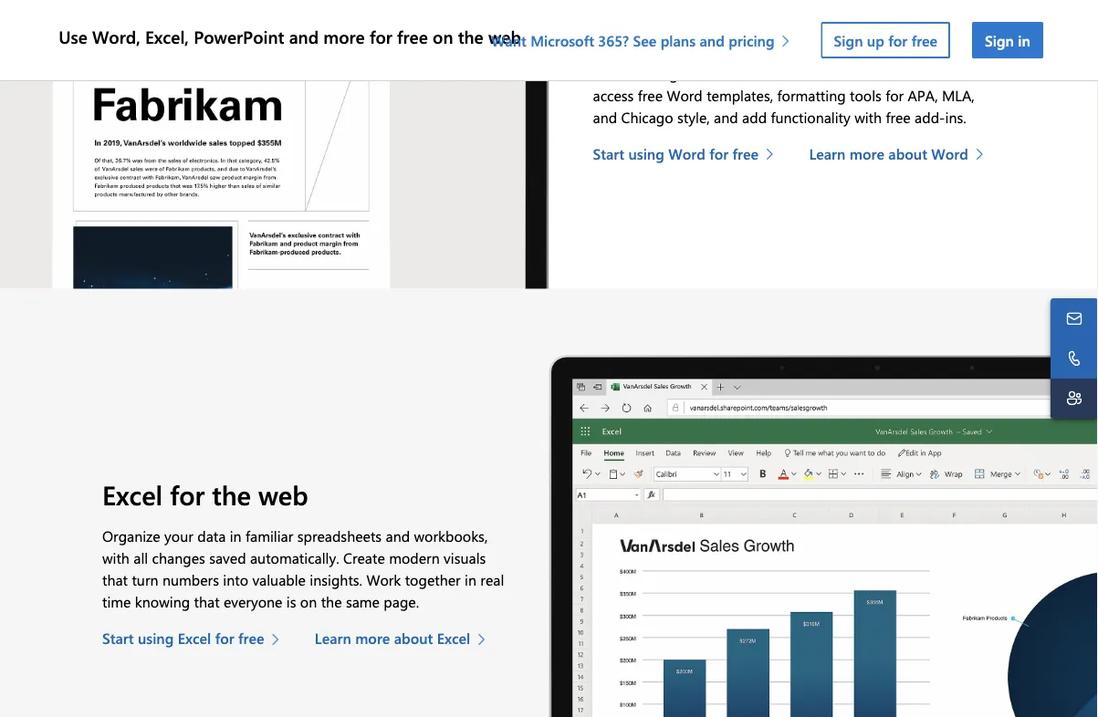 Task type: locate. For each thing, give the bounding box(es) containing it.
0 horizontal spatial sign
[[834, 30, 863, 50]]

others
[[682, 64, 723, 83]]

the left want
[[458, 25, 484, 48]]

0 horizontal spatial using
[[138, 629, 174, 649]]

formatting
[[778, 86, 846, 105]]

looking
[[668, 42, 716, 61]]

great-
[[628, 42, 668, 61]]

1 horizontal spatial about
[[889, 144, 928, 164]]

in
[[1019, 30, 1031, 50], [880, 64, 892, 83], [230, 527, 242, 546], [465, 571, 477, 590]]

web
[[489, 25, 521, 48], [258, 477, 308, 513]]

real inside craft great-looking resumes, newsletters, and documents while inviting others to review and coauthor in real time. plus, access free word templates, formatting tools for apa, mla, and chicago style, and add functionality with free add-ins.
[[896, 64, 920, 83]]

chicago
[[621, 108, 674, 127]]

and up modern at bottom left
[[386, 527, 410, 546]]

for inside craft great-looking resumes, newsletters, and documents while inviting others to review and coauthor in real time. plus, access free word templates, formatting tools for apa, mla, and chicago style, and add functionality with free add-ins.
[[886, 86, 904, 105]]

plus,
[[960, 64, 989, 83]]

about
[[889, 144, 928, 164], [394, 629, 433, 649]]

powerpoint
[[194, 25, 284, 48]]

1 horizontal spatial using
[[629, 144, 665, 164]]

review
[[745, 64, 786, 83]]

that
[[102, 571, 128, 590], [194, 593, 220, 612]]

pricing
[[729, 30, 775, 50]]

0 vertical spatial start
[[593, 144, 625, 164]]

1 horizontal spatial real
[[896, 64, 920, 83]]

and up the coauthor
[[861, 42, 885, 61]]

1 horizontal spatial the
[[321, 593, 342, 612]]

on right is
[[300, 593, 317, 612]]

about inside learn more about word link
[[889, 144, 928, 164]]

0 horizontal spatial about
[[394, 629, 433, 649]]

excel down "together"
[[437, 629, 471, 649]]

2 vertical spatial the
[[321, 593, 342, 612]]

free
[[397, 25, 428, 48], [912, 30, 938, 50], [638, 86, 663, 105], [886, 108, 911, 127], [733, 144, 759, 164], [238, 629, 264, 649]]

word inside craft great-looking resumes, newsletters, and documents while inviting others to review and coauthor in real time. plus, access free word templates, formatting tools for apa, mla, and chicago style, and add functionality with free add-ins.
[[667, 86, 703, 105]]

add-
[[915, 108, 946, 127]]

the up data
[[212, 477, 251, 513]]

with
[[855, 108, 882, 127], [102, 549, 130, 568]]

1 vertical spatial with
[[102, 549, 130, 568]]

the
[[458, 25, 484, 48], [212, 477, 251, 513], [321, 593, 342, 612]]

in inside craft great-looking resumes, newsletters, and documents while inviting others to review and coauthor in real time. plus, access free word templates, formatting tools for apa, mla, and chicago style, and add functionality with free add-ins.
[[880, 64, 892, 83]]

0 horizontal spatial web
[[258, 477, 308, 513]]

with down tools
[[855, 108, 882, 127]]

0 horizontal spatial that
[[102, 571, 128, 590]]

about inside learn more about excel link
[[394, 629, 433, 649]]

up
[[867, 30, 885, 50]]

0 vertical spatial using
[[629, 144, 665, 164]]

and right powerpoint
[[289, 25, 319, 48]]

on inside organize your data in familiar spreadsheets and workbooks, with all changes saved automatically. create modern visuals that turn numbers into valuable insights. work together in real time knowing that everyone is on the same page.
[[300, 593, 317, 612]]

templates,
[[707, 86, 774, 105]]

and down templates,
[[714, 108, 739, 127]]

1 horizontal spatial start
[[593, 144, 625, 164]]

more inside learn more about excel link
[[355, 629, 390, 649]]

1 vertical spatial on
[[300, 593, 317, 612]]

sign up the plus, on the right
[[985, 30, 1015, 50]]

word
[[667, 86, 703, 105], [669, 144, 706, 164], [932, 144, 969, 164]]

web inside 'use word, excel, powerpoint and more for free on the web' element
[[489, 25, 521, 48]]

learn more about word
[[810, 144, 969, 164]]

about down page. at left
[[394, 629, 433, 649]]

word,
[[92, 25, 140, 48]]

documents
[[889, 42, 961, 61]]

word down style,
[[669, 144, 706, 164]]

0 horizontal spatial start
[[102, 629, 134, 649]]

0 vertical spatial about
[[889, 144, 928, 164]]

the down insights.
[[321, 593, 342, 612]]

learn for learn more about excel
[[315, 629, 351, 649]]

use word, excel, powerpoint and more for free on the web element
[[55, 0, 1055, 80]]

organize your data in familiar spreadsheets and workbooks, with all changes saved automatically. create modern visuals that turn numbers into valuable insights. work together in real time knowing that everyone is on the same page.
[[102, 527, 504, 612]]

access
[[593, 86, 634, 105]]

real
[[896, 64, 920, 83], [481, 571, 504, 590]]

using for excel
[[138, 629, 174, 649]]

start for start using excel for free
[[102, 629, 134, 649]]

learn
[[810, 144, 846, 164], [315, 629, 351, 649]]

start down time
[[102, 629, 134, 649]]

sign left 'up'
[[834, 30, 863, 50]]

sign for sign up for free
[[834, 30, 863, 50]]

0 horizontal spatial learn
[[315, 629, 351, 649]]

web up familiar
[[258, 477, 308, 513]]

add
[[743, 108, 767, 127]]

sign in
[[985, 30, 1031, 50]]

word up style,
[[667, 86, 703, 105]]

mla,
[[942, 86, 975, 105]]

1 vertical spatial learn
[[315, 629, 351, 649]]

start
[[593, 144, 625, 164], [102, 629, 134, 649]]

about down add-
[[889, 144, 928, 164]]

web left microsoft
[[489, 25, 521, 48]]

data
[[197, 527, 226, 546]]

1 vertical spatial about
[[394, 629, 433, 649]]

for
[[370, 25, 393, 48], [889, 30, 908, 50], [886, 86, 904, 105], [710, 144, 729, 164], [170, 477, 205, 513], [215, 629, 234, 649]]

1 horizontal spatial excel
[[178, 629, 211, 649]]

1 horizontal spatial with
[[855, 108, 882, 127]]

sign up for free link
[[822, 22, 951, 58]]

style,
[[678, 108, 710, 127]]

on
[[433, 25, 453, 48], [300, 593, 317, 612]]

more
[[324, 25, 365, 48], [850, 144, 885, 164], [355, 629, 390, 649]]

learn down the same
[[315, 629, 351, 649]]

0 vertical spatial with
[[855, 108, 882, 127]]

using down chicago
[[629, 144, 665, 164]]

1 horizontal spatial learn
[[810, 144, 846, 164]]

that up time
[[102, 571, 128, 590]]

tools
[[850, 86, 882, 105]]

together
[[405, 571, 461, 590]]

1 vertical spatial that
[[194, 593, 220, 612]]

1 sign from the left
[[834, 30, 863, 50]]

0 vertical spatial more
[[324, 25, 365, 48]]

0 horizontal spatial the
[[212, 477, 251, 513]]

and
[[289, 25, 319, 48], [700, 30, 725, 50], [861, 42, 885, 61], [790, 64, 814, 83], [593, 108, 617, 127], [714, 108, 739, 127], [386, 527, 410, 546]]

0 horizontal spatial on
[[300, 593, 317, 612]]

1 vertical spatial more
[[850, 144, 885, 164]]

while
[[593, 64, 627, 83]]

1 vertical spatial using
[[138, 629, 174, 649]]

0 horizontal spatial real
[[481, 571, 504, 590]]

word down ins.
[[932, 144, 969, 164]]

coauthor
[[818, 64, 876, 83]]

1 vertical spatial start
[[102, 629, 134, 649]]

start using word for free
[[593, 144, 759, 164]]

excel
[[102, 477, 163, 513], [178, 629, 211, 649], [437, 629, 471, 649]]

more inside learn more about word link
[[850, 144, 885, 164]]

0 horizontal spatial with
[[102, 549, 130, 568]]

start down chicago
[[593, 144, 625, 164]]

word inside learn more about word link
[[932, 144, 969, 164]]

start using excel for free link
[[102, 628, 289, 650]]

1 vertical spatial web
[[258, 477, 308, 513]]

real inside organize your data in familiar spreadsheets and workbooks, with all changes saved automatically. create modern visuals that turn numbers into valuable insights. work together in real time knowing that everyone is on the same page.
[[481, 571, 504, 590]]

2 horizontal spatial the
[[458, 25, 484, 48]]

0 vertical spatial web
[[489, 25, 521, 48]]

use word, excel, powerpoint and more for free on the web
[[59, 25, 521, 48]]

into
[[223, 571, 248, 590]]

sign
[[834, 30, 863, 50], [985, 30, 1015, 50]]

excel down knowing
[[178, 629, 211, 649]]

learn down functionality
[[810, 144, 846, 164]]

organize
[[102, 527, 160, 546]]

newsletters,
[[781, 42, 857, 61]]

start for start using word for free
[[593, 144, 625, 164]]

0 vertical spatial learn
[[810, 144, 846, 164]]

using
[[629, 144, 665, 164], [138, 629, 174, 649]]

1 vertical spatial real
[[481, 571, 504, 590]]

time.
[[924, 64, 956, 83]]

functionality
[[771, 108, 851, 127]]

want
[[491, 30, 527, 50]]

2 sign from the left
[[985, 30, 1015, 50]]

about for excel
[[394, 629, 433, 649]]

0 vertical spatial on
[[433, 25, 453, 48]]

to
[[727, 64, 741, 83]]

word inside start using word for free link
[[669, 144, 706, 164]]

with left all
[[102, 549, 130, 568]]

using down knowing
[[138, 629, 174, 649]]

plans
[[661, 30, 696, 50]]

real down visuals
[[481, 571, 504, 590]]

real up apa,
[[896, 64, 920, 83]]

automatically.
[[250, 549, 339, 568]]

resumes,
[[720, 42, 777, 61]]

2 vertical spatial more
[[355, 629, 390, 649]]

0 vertical spatial real
[[896, 64, 920, 83]]

on left want
[[433, 25, 453, 48]]

turn
[[132, 571, 158, 590]]

that down numbers
[[194, 593, 220, 612]]

excel up organize
[[102, 477, 163, 513]]

1 horizontal spatial sign
[[985, 30, 1015, 50]]

1 horizontal spatial web
[[489, 25, 521, 48]]



Task type: describe. For each thing, give the bounding box(es) containing it.
and down access
[[593, 108, 617, 127]]

saved
[[209, 549, 246, 568]]

changes
[[152, 549, 205, 568]]

your
[[164, 527, 193, 546]]

craft
[[593, 42, 624, 61]]

apa,
[[908, 86, 938, 105]]

workbooks,
[[414, 527, 488, 546]]

work
[[367, 571, 401, 590]]

sign for sign in
[[985, 30, 1015, 50]]

valuable
[[252, 571, 306, 590]]

learn more about word link
[[810, 143, 994, 165]]

using for word
[[629, 144, 665, 164]]

insights.
[[310, 571, 363, 590]]

learn for learn more about word
[[810, 144, 846, 164]]

0 vertical spatial the
[[458, 25, 484, 48]]

microsoft
[[531, 30, 594, 50]]

0 horizontal spatial excel
[[102, 477, 163, 513]]

1 horizontal spatial on
[[433, 25, 453, 48]]

want microsoft 365? see plans and pricing
[[491, 30, 775, 50]]

about for word
[[889, 144, 928, 164]]

learn more about excel link
[[315, 628, 495, 650]]

2 horizontal spatial excel
[[437, 629, 471, 649]]

a laptop screen displaying a word document with multiple authors editing in word on the web image
[[0, 0, 549, 289]]

want microsoft 365? see plans and pricing link
[[491, 30, 800, 50]]

more for craft great-looking resumes, newsletters, and documents while inviting others to review and coauthor in real time. plus, access free word templates, formatting tools for apa, mla, and chicago style, and add functionality with free add-ins.
[[850, 144, 885, 164]]

knowing
[[135, 593, 190, 612]]

ins.
[[946, 108, 967, 127]]

sign up for free
[[834, 30, 938, 50]]

365?
[[598, 30, 629, 50]]

start using word for free link
[[593, 143, 784, 165]]

0 vertical spatial that
[[102, 571, 128, 590]]

learn more about excel
[[315, 629, 471, 649]]

use
[[59, 25, 87, 48]]

and inside organize your data in familiar spreadsheets and workbooks, with all changes saved automatically. create modern visuals that turn numbers into valuable insights. work together in real time knowing that everyone is on the same page.
[[386, 527, 410, 546]]

1 horizontal spatial that
[[194, 593, 220, 612]]

modern
[[389, 549, 440, 568]]

with inside organize your data in familiar spreadsheets and workbooks, with all changes saved automatically. create modern visuals that turn numbers into valuable insights. work together in real time knowing that everyone is on the same page.
[[102, 549, 130, 568]]

start using excel for free
[[102, 629, 264, 649]]

all
[[134, 549, 148, 568]]

page.
[[384, 593, 419, 612]]

excel,
[[145, 25, 189, 48]]

and up formatting
[[790, 64, 814, 83]]

craft great-looking resumes, newsletters, and documents while inviting others to review and coauthor in real time. plus, access free word templates, formatting tools for apa, mla, and chicago style, and add functionality with free add-ins.
[[593, 42, 989, 127]]

excel for the web
[[102, 477, 308, 513]]

with inside craft great-looking resumes, newsletters, and documents while inviting others to review and coauthor in real time. plus, access free word templates, formatting tools for apa, mla, and chicago style, and add functionality with free add-ins.
[[855, 108, 882, 127]]

is
[[287, 593, 296, 612]]

a laptop displaying colorful charts and graphs in excel on the web image
[[549, 355, 1099, 718]]

and right 'plans'
[[700, 30, 725, 50]]

1 vertical spatial the
[[212, 477, 251, 513]]

numbers
[[162, 571, 219, 590]]

spreadsheets
[[297, 527, 382, 546]]

more inside 'use word, excel, powerpoint and more for free on the web' element
[[324, 25, 365, 48]]

create
[[343, 549, 385, 568]]

familiar
[[246, 527, 293, 546]]

more for organize your data in familiar spreadsheets and workbooks, with all changes saved automatically. create modern visuals that turn numbers into valuable insights. work together in real time knowing that everyone is on the same page.
[[355, 629, 390, 649]]

sign in link
[[973, 22, 1044, 58]]

everyone
[[224, 593, 283, 612]]

inviting
[[631, 64, 678, 83]]

time
[[102, 593, 131, 612]]

see
[[633, 30, 657, 50]]

visuals
[[444, 549, 486, 568]]

same
[[346, 593, 380, 612]]

the inside organize your data in familiar spreadsheets and workbooks, with all changes saved automatically. create modern visuals that turn numbers into valuable insights. work together in real time knowing that everyone is on the same page.
[[321, 593, 342, 612]]



Task type: vqa. For each thing, say whether or not it's contained in the screenshot.
PCs in the heading
no



